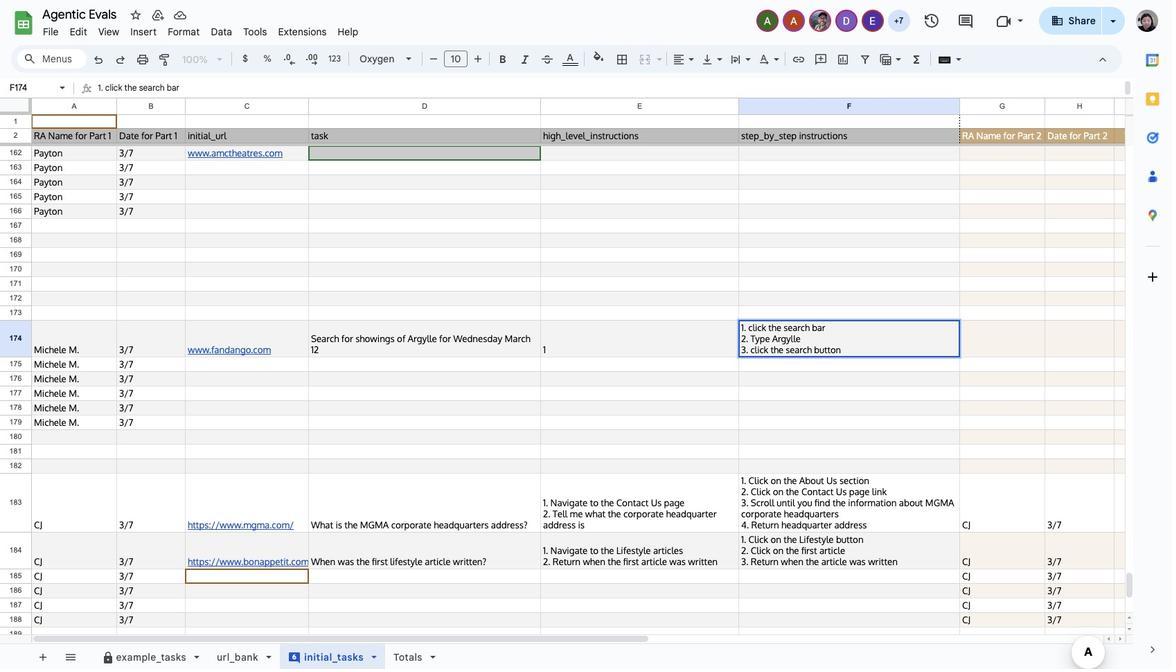 Task type: vqa. For each thing, say whether or not it's contained in the screenshot.
tab list
yes



Task type: locate. For each thing, give the bounding box(es) containing it.
1 horizontal spatial 2.
[[741, 333, 748, 344]]

file
[[43, 26, 59, 38]]

123
[[328, 53, 341, 64]]

2. inside 1. click the search bar 2. type argylle 3. click the search button field
[[741, 333, 748, 344]]

file menu item
[[37, 24, 64, 40]]

1 horizontal spatial toolbar
[[88, 644, 456, 669]]

click
[[105, 82, 122, 93], [106, 114, 124, 125], [748, 322, 766, 333], [750, 344, 768, 355]]

1 vertical spatial argylle
[[772, 333, 801, 344]]

bar for 1. click the search bar 2. type argylle 3. click the search button text field
[[167, 82, 180, 93]]

Zoom field
[[177, 49, 229, 70]]

0 vertical spatial 1. click the search bar 2. type argylle 3. click the search button
[[98, 82, 193, 125]]

0 vertical spatial 2.
[[98, 98, 104, 109]]

1 vertical spatial bar
[[812, 322, 825, 333]]

format
[[168, 26, 200, 38]]

1 vertical spatial 3.
[[741, 344, 748, 355]]

0 horizontal spatial 1. click the search bar 2. type argylle 3. click the search button
[[98, 82, 193, 125]]

1 vertical spatial 1.
[[741, 322, 746, 333]]

totals
[[394, 651, 422, 664]]

1. inside text field
[[98, 82, 103, 93]]

0 horizontal spatial type
[[106, 98, 124, 109]]

tab list
[[1133, 41, 1172, 630]]

0 vertical spatial type
[[106, 98, 124, 109]]

Font size field
[[444, 51, 473, 68]]

argylle for 1. click the search bar 2. type argylle 3. click the search button text field
[[126, 98, 152, 109]]

0 vertical spatial 1.
[[98, 82, 103, 93]]

1. click the search bar 2. type argylle 3. click the search button
[[98, 82, 193, 125], [741, 322, 841, 355]]

bar
[[167, 82, 180, 93], [812, 322, 825, 333]]

menu bar
[[37, 18, 364, 41]]

0 vertical spatial button
[[168, 114, 193, 125]]

data menu item
[[205, 24, 238, 40]]

3. for 1. click the search bar 2. type argylle 3. click the search button field
[[741, 344, 748, 355]]

3 toolbar from the left
[[459, 644, 462, 669]]

2. inside 1. click the search bar 2. type argylle 3. click the search button text field
[[98, 98, 104, 109]]

name box (⌘ + j) element
[[4, 80, 69, 96]]

2 horizontal spatial toolbar
[[459, 644, 462, 669]]

0 horizontal spatial argylle
[[126, 98, 152, 109]]

Menus field
[[17, 49, 87, 69]]

1 vertical spatial type
[[751, 333, 770, 344]]

1. click the search bar 2. Type Argylle 3. click the search button text field
[[98, 80, 1122, 125]]

functions image
[[908, 49, 924, 69]]

3.
[[98, 114, 104, 125], [741, 344, 748, 355]]

1 vertical spatial button
[[814, 344, 841, 355]]

argylle inside text field
[[126, 98, 152, 109]]

type inside text field
[[106, 98, 124, 109]]

button inside field
[[814, 344, 841, 355]]

1.
[[98, 82, 103, 93], [741, 322, 746, 333]]

Font size text field
[[445, 51, 467, 67]]

extensions menu item
[[273, 24, 332, 40]]

1. inside field
[[741, 322, 746, 333]]

type
[[106, 98, 124, 109], [751, 333, 770, 344]]

borders image
[[614, 49, 630, 69]]

3. inside 1. click the search bar 2. type argylle 3. click the search button field
[[741, 344, 748, 355]]

argylle
[[126, 98, 152, 109], [772, 333, 801, 344]]

help
[[338, 26, 358, 38]]

button inside text field
[[168, 114, 193, 125]]

0 horizontal spatial toolbar
[[28, 644, 87, 669]]

1 horizontal spatial 3.
[[741, 344, 748, 355]]

text wrapping image
[[728, 49, 744, 69]]

2. for 1. click the search bar 2. type argylle 3. click the search button field
[[741, 333, 748, 344]]

1 horizontal spatial 1.
[[741, 322, 746, 333]]

view
[[98, 26, 119, 38]]

button for 1. click the search bar 2. type argylle 3. click the search button field
[[814, 344, 841, 355]]

1 horizontal spatial 1. click the search bar 2. type argylle 3. click the search button
[[741, 322, 841, 355]]

1 horizontal spatial button
[[814, 344, 841, 355]]

0 horizontal spatial 1.
[[98, 82, 103, 93]]

extensions
[[278, 26, 327, 38]]

view menu item
[[93, 24, 125, 40]]

application containing share
[[0, 0, 1172, 669]]

0 vertical spatial 3.
[[98, 114, 104, 125]]

0 horizontal spatial button
[[168, 114, 193, 125]]

1 horizontal spatial type
[[751, 333, 770, 344]]

3. inside 1. click the search bar 2. type argylle 3. click the search button text field
[[98, 114, 104, 125]]

bar inside field
[[812, 322, 825, 333]]

$ button
[[235, 48, 256, 69]]

0 horizontal spatial 3.
[[98, 114, 104, 125]]

2 toolbar from the left
[[88, 644, 456, 669]]

1 horizontal spatial bar
[[812, 322, 825, 333]]

0 vertical spatial argylle
[[126, 98, 152, 109]]

toolbar
[[28, 644, 87, 669], [88, 644, 456, 669], [459, 644, 462, 669]]

bar inside text field
[[167, 82, 180, 93]]

argylle inside field
[[772, 333, 801, 344]]

3. for 1. click the search bar 2. type argylle 3. click the search button text field
[[98, 114, 104, 125]]

button
[[168, 114, 193, 125], [814, 344, 841, 355]]

search
[[139, 82, 165, 93], [140, 114, 166, 125], [784, 322, 810, 333], [786, 344, 812, 355]]

1 vertical spatial 2.
[[741, 333, 748, 344]]

2.
[[98, 98, 104, 109], [741, 333, 748, 344]]

1. click the search bar 2. type argylle 3. click the search button for 1. click the search bar 2. type argylle 3. click the search button text field
[[98, 82, 193, 125]]

format menu item
[[162, 24, 205, 40]]

0 horizontal spatial 2.
[[98, 98, 104, 109]]

the
[[124, 82, 137, 93], [126, 114, 138, 125], [768, 322, 781, 333], [771, 344, 783, 355]]

fill color image
[[591, 49, 606, 66]]

1 horizontal spatial argylle
[[772, 333, 801, 344]]

menu bar containing file
[[37, 18, 364, 41]]

0 horizontal spatial bar
[[167, 82, 180, 93]]

6
[[292, 653, 296, 662]]

quick sharing actions image
[[1110, 20, 1116, 42]]

None text field
[[6, 81, 57, 94]]

vertical align image
[[700, 49, 716, 69]]

0 vertical spatial bar
[[167, 82, 180, 93]]

type inside field
[[751, 333, 770, 344]]

1 vertical spatial 1. click the search bar 2. type argylle 3. click the search button
[[741, 322, 841, 355]]

application
[[0, 0, 1172, 669]]

1. click the search bar 2. type argylle 3. click the search button inside text field
[[98, 82, 193, 125]]

all sheets image
[[59, 646, 81, 668]]



Task type: describe. For each thing, give the bounding box(es) containing it.
example_tasks
[[116, 651, 186, 664]]

example_tasks button
[[92, 644, 208, 669]]

ashley tran image
[[784, 11, 803, 30]]

text color image
[[562, 49, 578, 66]]

tab list inside menu bar banner
[[1133, 41, 1172, 630]]

Star checkbox
[[100, 0, 157, 51]]

insert
[[130, 26, 157, 38]]

123 button
[[323, 48, 346, 69]]

1. for 1. click the search bar 2. type argylle 3. click the search button text field
[[98, 82, 103, 93]]

Zoom text field
[[179, 50, 212, 69]]

button for 1. click the search bar 2. type argylle 3. click the search button text field
[[168, 114, 193, 125]]

edit menu item
[[64, 24, 93, 40]]

tools
[[243, 26, 267, 38]]

1 toolbar from the left
[[28, 644, 87, 669]]

dylan oquin image
[[836, 11, 856, 30]]

2. for 1. click the search bar 2. type argylle 3. click the search button text field
[[98, 98, 104, 109]]

totals button
[[384, 644, 445, 669]]

eesa khan image
[[863, 11, 882, 30]]

share
[[1069, 15, 1096, 27]]

bar for 1. click the search bar 2. type argylle 3. click the search button field
[[812, 322, 825, 333]]

$
[[242, 53, 248, 64]]

F174 field
[[741, 322, 957, 355]]

% button
[[257, 48, 278, 69]]

cj baylor image
[[810, 11, 830, 30]]

Rename text field
[[37, 6, 125, 22]]

argylle for 1. click the search bar 2. type argylle 3. click the search button field
[[772, 333, 801, 344]]

type for 1. click the search bar 2. type argylle 3. click the search button text field
[[106, 98, 124, 109]]

share button
[[1039, 7, 1102, 35]]

data
[[211, 26, 232, 38]]

url_bank button
[[208, 644, 280, 669]]

main toolbar
[[86, 48, 994, 669]]

1. click the search bar 2. type argylle 3. click the search button for 1. click the search bar 2. type argylle 3. click the search button field
[[741, 322, 841, 355]]

oxygen
[[360, 53, 394, 65]]

font list. oxygen selected. option
[[360, 49, 398, 69]]

text rotation image
[[756, 49, 772, 69]]

type for 1. click the search bar 2. type argylle 3. click the search button field
[[751, 333, 770, 344]]

tools menu item
[[238, 24, 273, 40]]

insert menu item
[[125, 24, 162, 40]]

+7
[[894, 15, 903, 26]]

help menu item
[[332, 24, 364, 40]]

initial_tasks
[[304, 651, 364, 664]]

url_bank
[[217, 651, 258, 664]]

1. for 1. click the search bar 2. type argylle 3. click the search button field
[[741, 322, 746, 333]]

edit
[[70, 26, 87, 38]]

menu bar inside menu bar banner
[[37, 18, 364, 41]]

%
[[263, 53, 271, 64]]

menu bar banner
[[0, 0, 1172, 669]]

angela cha image
[[757, 11, 777, 30]]

toolbar containing example_tasks
[[88, 644, 456, 669]]

+7 button
[[886, 8, 911, 33]]

none text field inside name box (⌘ + j) element
[[6, 81, 57, 94]]



